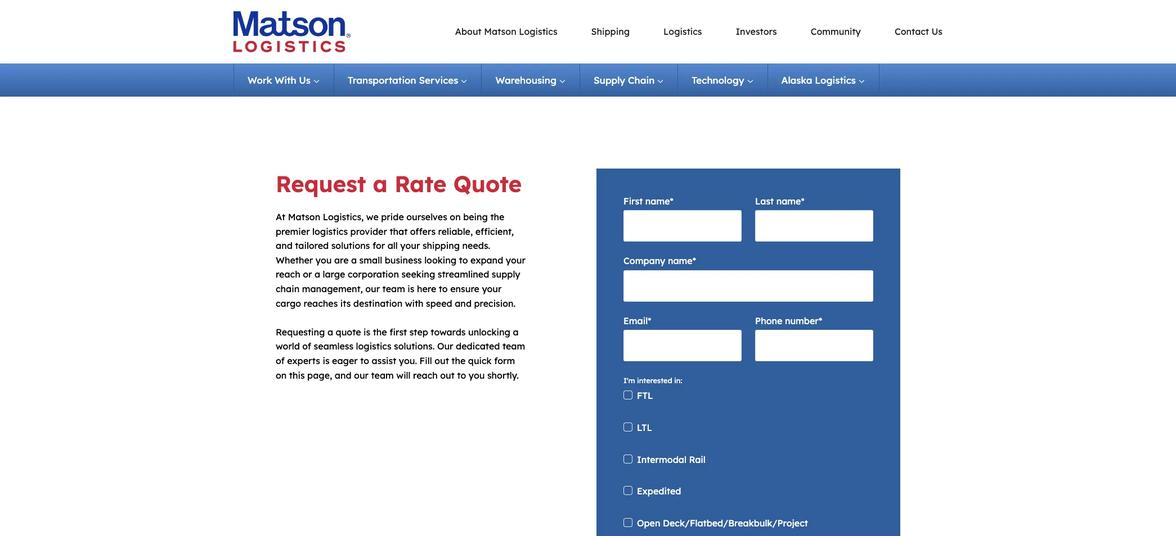 Task type: locate. For each thing, give the bounding box(es) containing it.
and down eager
[[335, 370, 352, 381]]

0 vertical spatial is
[[408, 284, 414, 295]]

reach
[[276, 269, 300, 280], [413, 370, 438, 381]]

is right quote
[[364, 327, 370, 338]]

0 vertical spatial on
[[450, 212, 461, 223]]

i'm
[[624, 377, 635, 386]]

unlocking
[[468, 327, 510, 338]]

team
[[382, 284, 405, 295], [503, 341, 525, 353], [371, 370, 394, 381]]

page,
[[307, 370, 332, 381]]

0 horizontal spatial and
[[276, 240, 293, 252]]

1 vertical spatial matson
[[288, 212, 320, 223]]

0 vertical spatial matson
[[484, 26, 516, 37]]

our down eager
[[354, 370, 369, 381]]

deck/flatbed/breakbulk/project
[[663, 518, 808, 530]]

1 horizontal spatial your
[[482, 284, 502, 295]]

the down the our in the bottom of the page
[[452, 356, 466, 367]]

0 vertical spatial out
[[435, 356, 449, 367]]

0 vertical spatial reach
[[276, 269, 300, 280]]

0 horizontal spatial is
[[323, 356, 330, 367]]

0 vertical spatial of
[[302, 341, 311, 353]]

1 vertical spatial the
[[373, 327, 387, 338]]

1 vertical spatial and
[[455, 298, 472, 309]]

first name *
[[624, 196, 674, 207]]

matson right about at the top of page
[[484, 26, 516, 37]]

1 vertical spatial logistics
[[356, 341, 391, 353]]

1 horizontal spatial reach
[[413, 370, 438, 381]]

1 horizontal spatial logistics
[[356, 341, 391, 353]]

solutions.
[[394, 341, 435, 353]]

intermodal
[[637, 455, 687, 466]]

team up form
[[503, 341, 525, 353]]

expedited
[[637, 486, 681, 498]]

we
[[366, 212, 379, 223]]

technology
[[692, 74, 744, 86]]

0 horizontal spatial us
[[299, 74, 311, 86]]

None email field
[[624, 330, 742, 362]]

step
[[410, 327, 428, 338]]

0 horizontal spatial logistics
[[519, 26, 557, 37]]

us
[[932, 26, 943, 37], [299, 74, 311, 86]]

are
[[334, 255, 349, 266]]

work
[[248, 74, 272, 86]]

is
[[408, 284, 414, 295], [364, 327, 370, 338], [323, 356, 330, 367]]

our down corporation
[[365, 284, 380, 295]]

2 vertical spatial and
[[335, 370, 352, 381]]

0 vertical spatial you
[[316, 255, 332, 266]]

pride
[[381, 212, 404, 223]]

1 vertical spatial menu
[[234, 63, 880, 97]]

transportation services link
[[334, 63, 482, 97]]

0 horizontal spatial logistics
[[312, 226, 348, 237]]

matson for at
[[288, 212, 320, 223]]

is up "with" at the bottom of the page
[[408, 284, 414, 295]]

1 vertical spatial our
[[354, 370, 369, 381]]

2 horizontal spatial the
[[490, 212, 505, 223]]

name for first name
[[645, 196, 670, 207]]

1 horizontal spatial matson
[[484, 26, 516, 37]]

2 horizontal spatial is
[[408, 284, 414, 295]]

warehousing link
[[482, 63, 580, 97]]

logistics down logistics,
[[312, 226, 348, 237]]

you down quick
[[469, 370, 485, 381]]

ftl
[[637, 391, 653, 402]]

reach up chain
[[276, 269, 300, 280]]

your up supply
[[506, 255, 526, 266]]

the up the efficient,
[[490, 212, 505, 223]]

our inside at matson logistics, we pride ourselves on being the premier logistics provider that offers reliable, efficient, and tailored solutions for all your shipping needs. whether you are a small business looking to expand your reach or a large corporation seeking streamlined supply chain management, our team is here to ensure your cargo reaches its destination with speed and precision.
[[365, 284, 380, 295]]

0 vertical spatial team
[[382, 284, 405, 295]]

name right last
[[776, 196, 801, 207]]

0 vertical spatial the
[[490, 212, 505, 223]]

investors
[[736, 26, 777, 37]]

request a rate quote
[[276, 170, 522, 198]]

2 vertical spatial is
[[323, 356, 330, 367]]

0 vertical spatial your
[[400, 240, 420, 252]]

company
[[624, 256, 665, 267]]

contact us
[[895, 26, 943, 37]]

form
[[494, 356, 515, 367]]

you up large
[[316, 255, 332, 266]]

and down ensure
[[455, 298, 472, 309]]

None text field
[[755, 211, 873, 242]]

team down the assist in the bottom of the page
[[371, 370, 394, 381]]

1 vertical spatial your
[[506, 255, 526, 266]]

name for company name
[[668, 256, 693, 267]]

our
[[365, 284, 380, 295], [354, 370, 369, 381]]

a right or
[[315, 269, 320, 280]]

team up destination
[[382, 284, 405, 295]]

first
[[624, 196, 643, 207]]

on inside requesting a quote is the first step towards unlocking a world of seamless logistics solutions. our dedicated team of experts is eager to assist you. fill out the quick form on this page, and our team will reach out to you shortly.
[[276, 370, 287, 381]]

that
[[390, 226, 408, 237]]

out
[[435, 356, 449, 367], [440, 370, 455, 381]]

company name *
[[624, 256, 696, 267]]

1 horizontal spatial is
[[364, 327, 370, 338]]

of
[[302, 341, 311, 353], [276, 356, 285, 367]]

and down premier
[[276, 240, 293, 252]]

1 vertical spatial you
[[469, 370, 485, 381]]

technology link
[[678, 63, 768, 97]]

us right the contact
[[932, 26, 943, 37]]

on
[[450, 212, 461, 223], [276, 370, 287, 381]]

expand
[[471, 255, 503, 266]]

of up experts
[[302, 341, 311, 353]]

matson
[[484, 26, 516, 37], [288, 212, 320, 223]]

reaches
[[304, 298, 338, 309]]

warehousing
[[495, 74, 557, 86]]

1 horizontal spatial logistics
[[664, 26, 702, 37]]

1 horizontal spatial on
[[450, 212, 461, 223]]

1 vertical spatial reach
[[413, 370, 438, 381]]

*
[[670, 196, 674, 207], [801, 196, 805, 207], [693, 256, 696, 267], [648, 316, 651, 327], [819, 316, 822, 327]]

contact
[[895, 26, 929, 37]]

1 horizontal spatial the
[[452, 356, 466, 367]]

team inside at matson logistics, we pride ourselves on being the premier logistics provider that offers reliable, efficient, and tailored solutions for all your shipping needs. whether you are a small business looking to expand your reach or a large corporation seeking streamlined supply chain management, our team is here to ensure your cargo reaches its destination with speed and precision.
[[382, 284, 405, 295]]

name right company
[[668, 256, 693, 267]]

0 horizontal spatial on
[[276, 370, 287, 381]]

this
[[289, 370, 305, 381]]

matson up premier
[[288, 212, 320, 223]]

reliable,
[[438, 226, 473, 237]]

1 horizontal spatial of
[[302, 341, 311, 353]]

a
[[373, 170, 388, 198], [351, 255, 357, 266], [315, 269, 320, 280], [328, 327, 333, 338], [513, 327, 519, 338]]

name for last name
[[776, 196, 801, 207]]

fill
[[420, 356, 432, 367]]

0 horizontal spatial matson
[[288, 212, 320, 223]]

0 vertical spatial logistics
[[312, 226, 348, 237]]

on left this
[[276, 370, 287, 381]]

menu
[[374, 25, 943, 39], [234, 63, 880, 97]]

you inside requesting a quote is the first step towards unlocking a world of seamless logistics solutions. our dedicated team of experts is eager to assist you. fill out the quick form on this page, and our team will reach out to you shortly.
[[469, 370, 485, 381]]

on up reliable,
[[450, 212, 461, 223]]

large
[[323, 269, 345, 280]]

premier
[[276, 226, 310, 237]]

us right with
[[299, 74, 311, 86]]

last name *
[[755, 196, 805, 207]]

0 vertical spatial menu
[[374, 25, 943, 39]]

None telephone field
[[755, 330, 873, 362]]

a right unlocking
[[513, 327, 519, 338]]

of down world
[[276, 356, 285, 367]]

here
[[417, 284, 436, 295]]

your up business
[[400, 240, 420, 252]]

1 horizontal spatial us
[[932, 26, 943, 37]]

quick
[[468, 356, 492, 367]]

ensure
[[450, 284, 479, 295]]

looking
[[424, 255, 457, 266]]

about
[[455, 26, 482, 37]]

0 vertical spatial our
[[365, 284, 380, 295]]

logistics up the assist in the bottom of the page
[[356, 341, 391, 353]]

your up the precision.
[[482, 284, 502, 295]]

name right the first
[[645, 196, 670, 207]]

experts
[[287, 356, 320, 367]]

community link
[[811, 26, 861, 37]]

reach down fill
[[413, 370, 438, 381]]

1 vertical spatial on
[[276, 370, 287, 381]]

0 horizontal spatial your
[[400, 240, 420, 252]]

0 horizontal spatial reach
[[276, 269, 300, 280]]

will
[[396, 370, 411, 381]]

2 horizontal spatial your
[[506, 255, 526, 266]]

None text field
[[624, 211, 742, 242], [624, 271, 873, 302], [624, 211, 742, 242], [624, 271, 873, 302]]

1 vertical spatial out
[[440, 370, 455, 381]]

dedicated
[[456, 341, 500, 353]]

the
[[490, 212, 505, 223], [373, 327, 387, 338], [452, 356, 466, 367]]

0 horizontal spatial you
[[316, 255, 332, 266]]

towards
[[431, 327, 466, 338]]

is up the page,
[[323, 356, 330, 367]]

to
[[459, 255, 468, 266], [439, 284, 448, 295], [360, 356, 369, 367], [457, 370, 466, 381]]

at matson logistics, we pride ourselves on being the premier logistics provider that offers reliable, efficient, and tailored solutions for all your shipping needs. whether you are a small business looking to expand your reach or a large corporation seeking streamlined supply chain management, our team is here to ensure your cargo reaches its destination with speed and precision.
[[276, 212, 526, 309]]

provider
[[350, 226, 387, 237]]

matson inside at matson logistics, we pride ourselves on being the premier logistics provider that offers reliable, efficient, and tailored solutions for all your shipping needs. whether you are a small business looking to expand your reach or a large corporation seeking streamlined supply chain management, our team is here to ensure your cargo reaches its destination with speed and precision.
[[288, 212, 320, 223]]

1 horizontal spatial you
[[469, 370, 485, 381]]

with
[[275, 74, 296, 86]]

number
[[785, 316, 819, 327]]

* for first name
[[670, 196, 674, 207]]

1 horizontal spatial and
[[335, 370, 352, 381]]

1 vertical spatial of
[[276, 356, 285, 367]]

the left first
[[373, 327, 387, 338]]

reach inside requesting a quote is the first step towards unlocking a world of seamless logistics solutions. our dedicated team of experts is eager to assist you. fill out the quick form on this page, and our team will reach out to you shortly.
[[413, 370, 438, 381]]



Task type: describe. For each thing, give the bounding box(es) containing it.
* for last name
[[801, 196, 805, 207]]

community
[[811, 26, 861, 37]]

shortly.
[[487, 370, 519, 381]]

you.
[[399, 356, 417, 367]]

corporation
[[348, 269, 399, 280]]

speed
[[426, 298, 452, 309]]

phone
[[755, 316, 783, 327]]

2 vertical spatial your
[[482, 284, 502, 295]]

small
[[359, 255, 382, 266]]

all
[[388, 240, 398, 252]]

efficient,
[[475, 226, 514, 237]]

our inside requesting a quote is the first step towards unlocking a world of seamless logistics solutions. our dedicated team of experts is eager to assist you. fill out the quick form on this page, and our team will reach out to you shortly.
[[354, 370, 369, 381]]

last
[[755, 196, 774, 207]]

email
[[624, 316, 648, 327]]

destination
[[353, 298, 403, 309]]

rate
[[395, 170, 447, 198]]

work with us
[[248, 74, 311, 86]]

contact us link
[[895, 26, 943, 37]]

supply
[[594, 74, 625, 86]]

i'm interested in: ftl
[[624, 377, 682, 402]]

its
[[340, 298, 351, 309]]

in:
[[674, 377, 682, 386]]

work with us link
[[234, 63, 334, 97]]

request
[[276, 170, 366, 198]]

0 horizontal spatial the
[[373, 327, 387, 338]]

ourselves
[[406, 212, 447, 223]]

eager
[[332, 356, 358, 367]]

requesting a quote is the first step towards unlocking a world of seamless logistics solutions. our dedicated team of experts is eager to assist you. fill out the quick form on this page, and our team will reach out to you shortly.
[[276, 327, 525, 381]]

being
[[463, 212, 488, 223]]

is inside at matson logistics, we pride ourselves on being the premier logistics provider that offers reliable, efficient, and tailored solutions for all your shipping needs. whether you are a small business looking to expand your reach or a large corporation seeking streamlined supply chain management, our team is here to ensure your cargo reaches its destination with speed and precision.
[[408, 284, 414, 295]]

quote
[[336, 327, 361, 338]]

a up we
[[373, 170, 388, 198]]

transportation services
[[348, 74, 458, 86]]

a right are
[[351, 255, 357, 266]]

supply chain link
[[580, 63, 678, 97]]

solutions
[[331, 240, 370, 252]]

1 vertical spatial us
[[299, 74, 311, 86]]

for
[[373, 240, 385, 252]]

the inside at matson logistics, we pride ourselves on being the premier logistics provider that offers reliable, efficient, and tailored solutions for all your shipping needs. whether you are a small business looking to expand your reach or a large corporation seeking streamlined supply chain management, our team is here to ensure your cargo reaches its destination with speed and precision.
[[490, 212, 505, 223]]

at
[[276, 212, 285, 223]]

transportation
[[348, 74, 416, 86]]

supply chain
[[594, 74, 655, 86]]

on inside at matson logistics, we pride ourselves on being the premier logistics provider that offers reliable, efficient, and tailored solutions for all your shipping needs. whether you are a small business looking to expand your reach or a large corporation seeking streamlined supply chain management, our team is here to ensure your cargo reaches its destination with speed and precision.
[[450, 212, 461, 223]]

business
[[385, 255, 422, 266]]

logistics inside requesting a quote is the first step towards unlocking a world of seamless logistics solutions. our dedicated team of experts is eager to assist you. fill out the quick form on this page, and our team will reach out to you shortly.
[[356, 341, 391, 353]]

seeking
[[402, 269, 435, 280]]

management,
[[302, 284, 363, 295]]

tailored
[[295, 240, 329, 252]]

interested
[[637, 377, 672, 386]]

* for company name
[[693, 256, 696, 267]]

menu containing work with us
[[234, 63, 880, 97]]

offers
[[410, 226, 436, 237]]

streamlined
[[438, 269, 489, 280]]

investors link
[[736, 26, 777, 37]]

2 vertical spatial the
[[452, 356, 466, 367]]

world
[[276, 341, 300, 353]]

about matson logistics
[[455, 26, 557, 37]]

to down dedicated
[[457, 370, 466, 381]]

1 vertical spatial is
[[364, 327, 370, 338]]

shipping link
[[591, 26, 630, 37]]

shipping
[[423, 240, 460, 252]]

needs.
[[462, 240, 490, 252]]

open
[[637, 518, 660, 530]]

chain
[[276, 284, 300, 295]]

logistics link
[[664, 26, 702, 37]]

1 vertical spatial team
[[503, 341, 525, 353]]

shipping
[[591, 26, 630, 37]]

0 vertical spatial us
[[932, 26, 943, 37]]

0 horizontal spatial of
[[276, 356, 285, 367]]

quote
[[453, 170, 522, 198]]

to left the assist in the bottom of the page
[[360, 356, 369, 367]]

1 logistics from the left
[[519, 26, 557, 37]]

and inside requesting a quote is the first step towards unlocking a world of seamless logistics solutions. our dedicated team of experts is eager to assist you. fill out the quick form on this page, and our team will reach out to you shortly.
[[335, 370, 352, 381]]

ltl
[[637, 423, 652, 434]]

* for phone number
[[819, 316, 822, 327]]

2 horizontal spatial and
[[455, 298, 472, 309]]

2 vertical spatial team
[[371, 370, 394, 381]]

requesting
[[276, 327, 325, 338]]

menu containing about matson logistics
[[374, 25, 943, 39]]

phone number *
[[755, 316, 822, 327]]

seamless
[[314, 341, 353, 353]]

reach inside at matson logistics, we pride ourselves on being the premier logistics provider that offers reliable, efficient, and tailored solutions for all your shipping needs. whether you are a small business looking to expand your reach or a large corporation seeking streamlined supply chain management, our team is here to ensure your cargo reaches its destination with speed and precision.
[[276, 269, 300, 280]]

whether
[[276, 255, 313, 266]]

assist
[[372, 356, 396, 367]]

rail
[[689, 455, 706, 466]]

cargo
[[276, 298, 301, 309]]

logistics inside at matson logistics, we pride ourselves on being the premier logistics provider that offers reliable, efficient, and tailored solutions for all your shipping needs. whether you are a small business looking to expand your reach or a large corporation seeking streamlined supply chain management, our team is here to ensure your cargo reaches its destination with speed and precision.
[[312, 226, 348, 237]]

2 logistics from the left
[[664, 26, 702, 37]]

services
[[419, 74, 458, 86]]

our
[[437, 341, 453, 353]]

email *
[[624, 316, 651, 327]]

intermodal rail
[[637, 455, 706, 466]]

0 vertical spatial and
[[276, 240, 293, 252]]

a up seamless
[[328, 327, 333, 338]]

with
[[405, 298, 424, 309]]

to up streamlined in the bottom left of the page
[[459, 255, 468, 266]]

supply
[[492, 269, 520, 280]]

to up 'speed'
[[439, 284, 448, 295]]

you inside at matson logistics, we pride ourselves on being the premier logistics provider that offers reliable, efficient, and tailored solutions for all your shipping needs. whether you are a small business looking to expand your reach or a large corporation seeking streamlined supply chain management, our team is here to ensure your cargo reaches its destination with speed and precision.
[[316, 255, 332, 266]]

precision.
[[474, 298, 516, 309]]

matson for about
[[484, 26, 516, 37]]



Task type: vqa. For each thing, say whether or not it's contained in the screenshot.
Alaska
no



